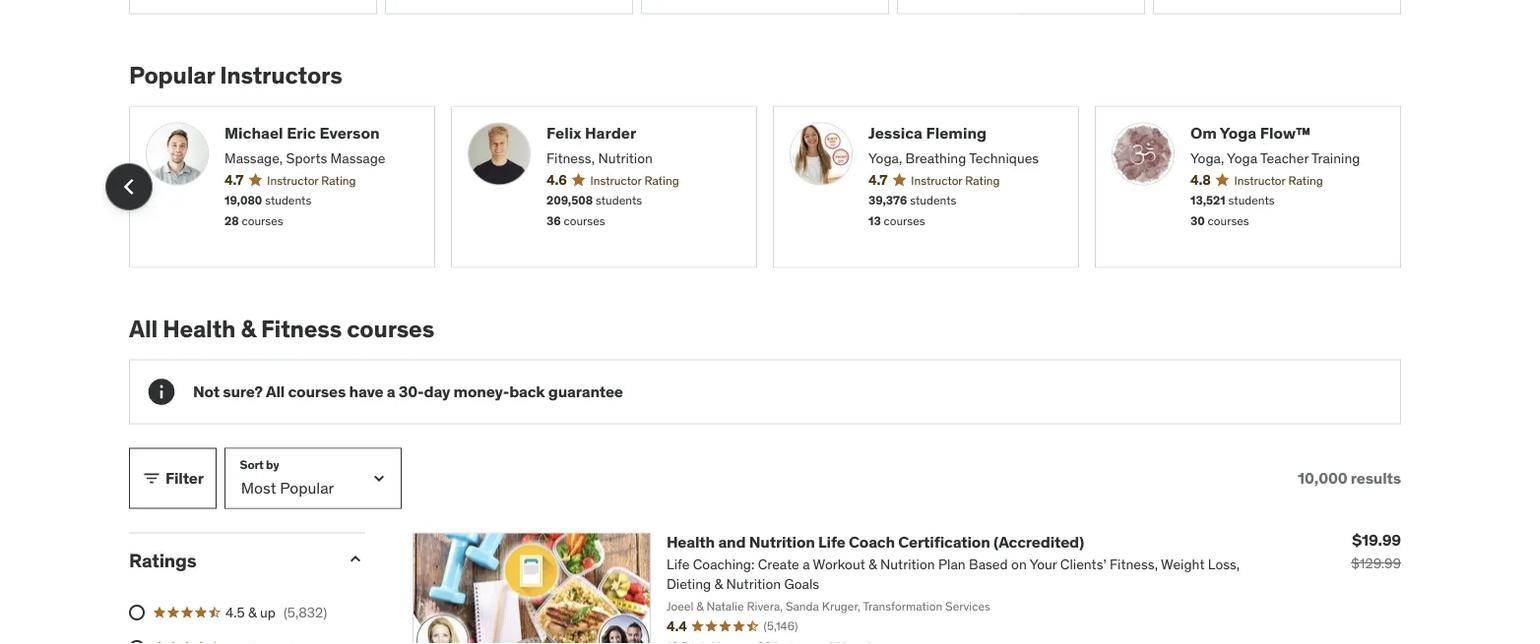 Task type: vqa. For each thing, say whether or not it's contained in the screenshot.


Task type: describe. For each thing, give the bounding box(es) containing it.
fleming
[[926, 123, 987, 143]]

massage,
[[224, 149, 283, 167]]

1 horizontal spatial health
[[667, 532, 715, 552]]

rating for michael eric everson
[[321, 173, 356, 188]]

om yoga flow™ link
[[1190, 122, 1384, 145]]

michael eric everson massage, sports massage
[[224, 123, 385, 167]]

guarantee
[[548, 382, 623, 402]]

have
[[349, 382, 383, 402]]

0 vertical spatial yoga
[[1220, 123, 1257, 143]]

all health & fitness courses
[[129, 315, 434, 344]]

coach
[[849, 532, 895, 552]]

previous image
[[113, 171, 145, 203]]

students for fitness,
[[596, 193, 642, 208]]

not
[[193, 382, 219, 402]]

courses for 36
[[564, 214, 605, 229]]

om
[[1190, 123, 1217, 143]]

30-
[[399, 382, 424, 402]]

eric
[[287, 123, 316, 143]]

jessica
[[868, 123, 923, 143]]

up
[[260, 604, 276, 622]]

nutrition inside felix harder fitness, nutrition
[[598, 149, 653, 167]]

4.5 & up (5,832)
[[225, 604, 327, 622]]

back
[[509, 382, 545, 402]]

jessica fleming link
[[868, 122, 1062, 145]]

28
[[224, 214, 239, 229]]

felix
[[546, 123, 581, 143]]

$129.99
[[1351, 555, 1401, 572]]

30
[[1190, 214, 1205, 229]]

instructor rating for yoga
[[1234, 173, 1323, 188]]

instructors
[[220, 61, 342, 90]]

fitness
[[261, 315, 342, 344]]

39,376
[[868, 193, 907, 208]]

om yoga flow™ yoga, yoga teacher training
[[1190, 123, 1360, 167]]

19,080 students 28 courses
[[224, 193, 311, 229]]

0 vertical spatial &
[[241, 315, 256, 344]]

0 horizontal spatial all
[[129, 315, 158, 344]]

yoga, inside om yoga flow™ yoga, yoga teacher training
[[1190, 149, 1224, 167]]

sure?
[[223, 382, 263, 402]]

courses up a
[[347, 315, 434, 344]]

not sure? all courses have a 30-day money-back guarantee
[[193, 382, 623, 402]]

teacher
[[1260, 149, 1309, 167]]

4.8
[[1190, 171, 1211, 188]]

filter
[[165, 469, 204, 489]]

jessica fleming yoga, breathing techniques
[[868, 123, 1039, 167]]

(accredited)
[[993, 532, 1084, 552]]

4.5
[[225, 604, 245, 622]]

yoga, inside jessica fleming yoga, breathing techniques
[[868, 149, 902, 167]]

10,000 results
[[1298, 469, 1401, 489]]

students for yoga,
[[910, 193, 956, 208]]

popular instructors element
[[105, 61, 1401, 268]]

small image
[[142, 469, 161, 489]]

life
[[818, 532, 845, 552]]

filter button
[[129, 448, 216, 509]]

13,521
[[1190, 193, 1226, 208]]

4.7 for michael eric everson
[[224, 171, 244, 188]]

harder
[[585, 123, 636, 143]]

courses for 30
[[1208, 214, 1249, 229]]

instructor rating for eric
[[267, 173, 356, 188]]



Task type: locate. For each thing, give the bounding box(es) containing it.
19,080
[[224, 193, 262, 208]]

4 instructor rating from the left
[[1234, 173, 1323, 188]]

& left up
[[248, 604, 257, 622]]

yoga right the om
[[1220, 123, 1257, 143]]

yoga
[[1220, 123, 1257, 143], [1227, 149, 1257, 167]]

rating down felix harder link
[[644, 173, 679, 188]]

health and nutrition life coach certification (accredited)
[[667, 532, 1084, 552]]

4 rating from the left
[[1288, 173, 1323, 188]]

results
[[1351, 469, 1401, 489]]

instructor for fitness,
[[590, 173, 642, 188]]

instructor rating down felix harder link
[[590, 173, 679, 188]]

yoga, down the 'jessica'
[[868, 149, 902, 167]]

2 instructor rating from the left
[[590, 173, 679, 188]]

fitness,
[[546, 149, 595, 167]]

instructor down sports in the left of the page
[[267, 173, 318, 188]]

instructor rating
[[267, 173, 356, 188], [590, 173, 679, 188], [911, 173, 1000, 188], [1234, 173, 1323, 188]]

courses down 13,521
[[1208, 214, 1249, 229]]

courses inside 13,521 students 30 courses
[[1208, 214, 1249, 229]]

4 students from the left
[[1228, 193, 1275, 208]]

students inside 19,080 students 28 courses
[[265, 193, 311, 208]]

2 rating from the left
[[644, 173, 679, 188]]

instructor for yoga,
[[911, 173, 962, 188]]

instructor for everson
[[267, 173, 318, 188]]

students
[[265, 193, 311, 208], [596, 193, 642, 208], [910, 193, 956, 208], [1228, 193, 1275, 208]]

and
[[718, 532, 746, 552]]

4.7 for jessica fleming
[[868, 171, 887, 188]]

popular instructors
[[129, 61, 342, 90]]

instructor down teacher
[[1234, 173, 1286, 188]]

everson
[[320, 123, 380, 143]]

all
[[129, 315, 158, 344], [266, 382, 285, 402]]

1 vertical spatial nutrition
[[749, 532, 815, 552]]

yoga, up 4.8
[[1190, 149, 1224, 167]]

instructor for flow™
[[1234, 173, 1286, 188]]

209,508
[[546, 193, 593, 208]]

rating
[[321, 173, 356, 188], [644, 173, 679, 188], [965, 173, 1000, 188], [1288, 173, 1323, 188]]

3 instructor rating from the left
[[911, 173, 1000, 188]]

2 yoga, from the left
[[1190, 149, 1224, 167]]

courses left have
[[288, 382, 346, 402]]

rating for jessica fleming
[[965, 173, 1000, 188]]

massage
[[330, 149, 385, 167]]

10,000 results status
[[1298, 469, 1401, 489]]

rating down techniques
[[965, 173, 1000, 188]]

michael eric everson link
[[224, 122, 418, 145]]

& left fitness
[[241, 315, 256, 344]]

instructor rating down teacher
[[1234, 173, 1323, 188]]

courses for 28
[[242, 214, 283, 229]]

0 vertical spatial all
[[129, 315, 158, 344]]

health and nutrition life coach certification (accredited) link
[[667, 532, 1084, 552]]

courses down 209,508
[[564, 214, 605, 229]]

rating for om yoga flow™
[[1288, 173, 1323, 188]]

nutrition down 'harder'
[[598, 149, 653, 167]]

instructor
[[267, 173, 318, 188], [590, 173, 642, 188], [911, 173, 962, 188], [1234, 173, 1286, 188]]

health left and
[[667, 532, 715, 552]]

ratings
[[129, 549, 197, 572]]

students right 209,508
[[596, 193, 642, 208]]

1 horizontal spatial 4.7
[[868, 171, 887, 188]]

0 vertical spatial health
[[163, 315, 236, 344]]

1 instructor rating from the left
[[267, 173, 356, 188]]

1 vertical spatial yoga
[[1227, 149, 1257, 167]]

instructor down 'breathing'
[[911, 173, 962, 188]]

instructor rating for harder
[[590, 173, 679, 188]]

a
[[387, 382, 395, 402]]

small image
[[346, 550, 365, 570]]

instructor rating down sports in the left of the page
[[267, 173, 356, 188]]

4.7 up 19,080
[[224, 171, 244, 188]]

students inside 13,521 students 30 courses
[[1228, 193, 1275, 208]]

1 students from the left
[[265, 193, 311, 208]]

courses for all
[[288, 382, 346, 402]]

certification
[[898, 532, 990, 552]]

students right 19,080
[[265, 193, 311, 208]]

courses for 13
[[884, 214, 925, 229]]

ratings button
[[129, 549, 330, 572]]

1 rating from the left
[[321, 173, 356, 188]]

0 horizontal spatial health
[[163, 315, 236, 344]]

1 vertical spatial all
[[266, 382, 285, 402]]

instructor rating for fleming
[[911, 173, 1000, 188]]

3 instructor from the left
[[911, 173, 962, 188]]

1 yoga, from the left
[[868, 149, 902, 167]]

2 4.7 from the left
[[868, 171, 887, 188]]

nutrition
[[598, 149, 653, 167], [749, 532, 815, 552]]

felix harder fitness, nutrition
[[546, 123, 653, 167]]

209,508 students 36 courses
[[546, 193, 642, 229]]

day
[[424, 382, 450, 402]]

1 horizontal spatial all
[[266, 382, 285, 402]]

1 4.7 from the left
[[224, 171, 244, 188]]

0 vertical spatial nutrition
[[598, 149, 653, 167]]

13
[[868, 214, 881, 229]]

0 horizontal spatial 4.7
[[224, 171, 244, 188]]

4.6
[[546, 171, 567, 188]]

students inside 209,508 students 36 courses
[[596, 193, 642, 208]]

1 vertical spatial &
[[248, 604, 257, 622]]

rating down massage on the left of the page
[[321, 173, 356, 188]]

39,376 students 13 courses
[[868, 193, 956, 229]]

yoga,
[[868, 149, 902, 167], [1190, 149, 1224, 167]]

3 rating from the left
[[965, 173, 1000, 188]]

rating for felix harder
[[644, 173, 679, 188]]

courses inside 39,376 students 13 courses
[[884, 214, 925, 229]]

students right 13,521
[[1228, 193, 1275, 208]]

courses
[[242, 214, 283, 229], [564, 214, 605, 229], [884, 214, 925, 229], [1208, 214, 1249, 229], [347, 315, 434, 344], [288, 382, 346, 402]]

popular
[[129, 61, 215, 90]]

10,000
[[1298, 469, 1347, 489]]

michael
[[224, 123, 283, 143]]

techniques
[[969, 149, 1039, 167]]

students inside 39,376 students 13 courses
[[910, 193, 956, 208]]

students for everson
[[265, 193, 311, 208]]

students for flow™
[[1228, 193, 1275, 208]]

(5,832)
[[283, 604, 327, 622]]

4.7 up 39,376
[[868, 171, 887, 188]]

nutrition left life
[[749, 532, 815, 552]]

&
[[241, 315, 256, 344], [248, 604, 257, 622]]

1 vertical spatial health
[[667, 532, 715, 552]]

health
[[163, 315, 236, 344], [667, 532, 715, 552]]

4 instructor from the left
[[1234, 173, 1286, 188]]

0 horizontal spatial nutrition
[[598, 149, 653, 167]]

instructor rating down 'breathing'
[[911, 173, 1000, 188]]

breathing
[[905, 149, 966, 167]]

students down 'breathing'
[[910, 193, 956, 208]]

$19.99
[[1352, 531, 1401, 551]]

2 instructor from the left
[[590, 173, 642, 188]]

13,521 students 30 courses
[[1190, 193, 1275, 229]]

money-
[[453, 382, 509, 402]]

$19.99 $129.99
[[1351, 531, 1401, 572]]

courses down 39,376
[[884, 214, 925, 229]]

training
[[1311, 149, 1360, 167]]

courses inside 19,080 students 28 courses
[[242, 214, 283, 229]]

instructor up 209,508 students 36 courses at the top of the page
[[590, 173, 642, 188]]

courses down 19,080
[[242, 214, 283, 229]]

1 horizontal spatial nutrition
[[749, 532, 815, 552]]

36
[[546, 214, 561, 229]]

4.7
[[224, 171, 244, 188], [868, 171, 887, 188]]

yoga left teacher
[[1227, 149, 1257, 167]]

3 students from the left
[[910, 193, 956, 208]]

courses inside 209,508 students 36 courses
[[564, 214, 605, 229]]

1 instructor from the left
[[267, 173, 318, 188]]

carousel element
[[105, 106, 1401, 268]]

rating down teacher
[[1288, 173, 1323, 188]]

2 students from the left
[[596, 193, 642, 208]]

flow™
[[1260, 123, 1311, 143]]

sports
[[286, 149, 327, 167]]

1 horizontal spatial yoga,
[[1190, 149, 1224, 167]]

felix harder link
[[546, 122, 740, 145]]

health up not
[[163, 315, 236, 344]]

0 horizontal spatial yoga,
[[868, 149, 902, 167]]



